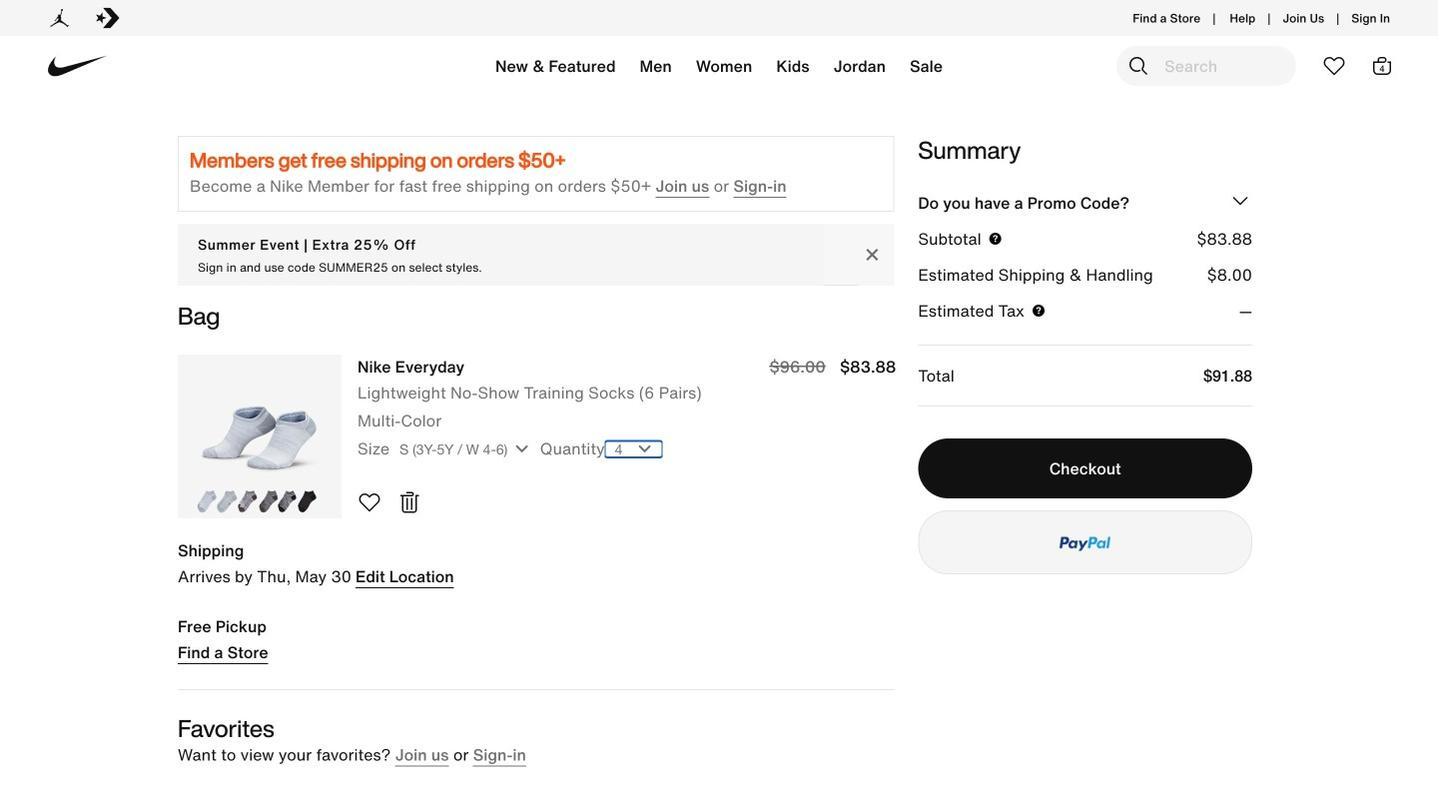 Task type: vqa. For each thing, say whether or not it's contained in the screenshot.
Hats, at the top left of the page
no



Task type: describe. For each thing, give the bounding box(es) containing it.
favorites image
[[1322, 54, 1346, 78]]

jordan image
[[48, 6, 72, 30]]

Search Products text field
[[1117, 46, 1296, 86]]

paypal image
[[1060, 537, 1111, 551]]

remove image
[[398, 490, 422, 514]]

open search modal image
[[1127, 54, 1151, 78]]



Task type: locate. For each thing, give the bounding box(es) containing it.
converse image
[[96, 6, 120, 30]]

Enter a Promo Code text field
[[918, 233, 1153, 269]]

nike home page image
[[38, 27, 117, 106]]

move to favorites image
[[358, 490, 382, 514]]

nike everyday image
[[178, 354, 342, 518]]

menu bar
[[340, 40, 1099, 100]]



